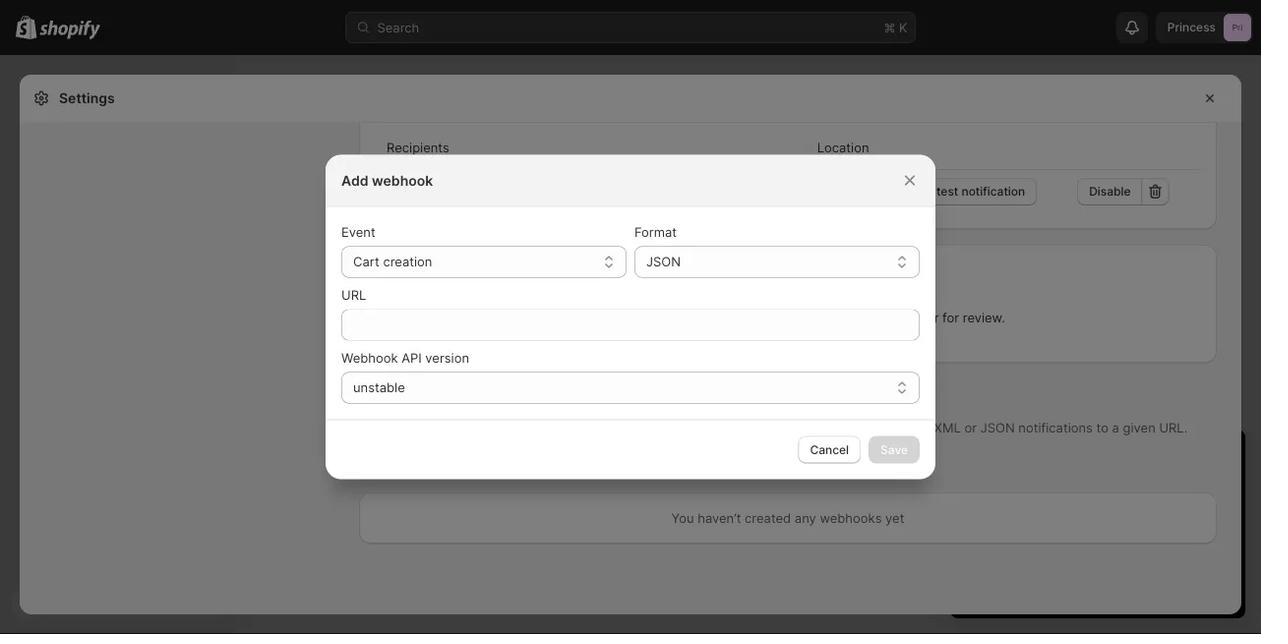 Task type: locate. For each thing, give the bounding box(es) containing it.
and for to
[[1061, 542, 1083, 558]]

1 horizontal spatial orders
[[667, 420, 707, 436]]

a
[[767, 310, 774, 325], [1113, 420, 1120, 436], [1031, 483, 1038, 499]]

1 vertical spatial for
[[533, 420, 550, 436]]

you haven't created any webhooks yet
[[672, 511, 905, 526]]

add
[[342, 172, 369, 189]]

0 vertical spatial and
[[641, 420, 664, 436]]

order
[[439, 306, 472, 321], [907, 310, 940, 325]]

⌘ k
[[884, 20, 908, 35]]

send down recipients
[[387, 184, 418, 199]]

your
[[554, 420, 580, 436], [1194, 523, 1221, 538]]

0 horizontal spatial and
[[641, 420, 664, 436]]

subscribe
[[411, 420, 470, 436]]

switch
[[971, 483, 1011, 499]]

send for send to
[[387, 184, 418, 199]]

0 vertical spatial orders
[[409, 263, 450, 278]]

format
[[635, 225, 677, 240]]

for
[[943, 310, 960, 325], [533, 420, 550, 436]]

1 vertical spatial orders
[[667, 420, 707, 436]]

xml
[[935, 420, 962, 436]]

0 horizontal spatial for
[[533, 420, 550, 436]]

to
[[422, 184, 434, 199], [639, 310, 651, 325], [474, 420, 486, 436], [1097, 420, 1109, 436], [1015, 483, 1027, 499], [1113, 523, 1125, 538]]

URL url field
[[342, 310, 920, 341]]

order right draft on the left of page
[[439, 306, 472, 321]]

send left test
[[905, 185, 934, 199]]

store
[[655, 310, 685, 325], [1026, 542, 1057, 558]]

2 vertical spatial a
[[1031, 483, 1038, 499]]

0 horizontal spatial order
[[439, 306, 472, 321]]

submits
[[838, 310, 885, 325]]

0 horizontal spatial orders
[[409, 263, 450, 278]]

and left add
[[1061, 542, 1083, 558]]

0 horizontal spatial json
[[647, 254, 681, 270]]

1 horizontal spatial json
[[981, 420, 1016, 436]]

add
[[1087, 542, 1110, 558]]

0 vertical spatial your
[[554, 420, 580, 436]]

search
[[378, 20, 420, 35]]

0 vertical spatial json
[[647, 254, 681, 270]]

0 vertical spatial for
[[943, 310, 960, 325]]

1 horizontal spatial and
[[1061, 542, 1083, 558]]

or
[[965, 420, 978, 436]]

webhooks
[[820, 511, 882, 526]]

orders
[[409, 263, 450, 278], [667, 420, 707, 436]]

0 horizontal spatial your
[[554, 420, 580, 436]]

you left haven't
[[672, 511, 695, 526]]

bonus
[[1114, 542, 1151, 558]]

a left paid
[[1031, 483, 1038, 499]]

creation
[[383, 254, 433, 270]]

disable
[[1090, 185, 1132, 199]]

1 vertical spatial you
[[672, 511, 695, 526]]

2 horizontal spatial and
[[1100, 483, 1123, 499]]

new draft order link
[[375, 306, 472, 321]]

draft orders
[[375, 263, 450, 278]]

to right switch
[[1015, 483, 1027, 499]]

cart creation
[[353, 254, 433, 270]]

1 vertical spatial store
[[1026, 542, 1057, 558]]

0 vertical spatial store
[[655, 310, 685, 325]]

any
[[795, 511, 817, 526]]

and left get:
[[1100, 483, 1123, 499]]

to left events
[[474, 420, 486, 436]]

you
[[359, 420, 382, 436], [672, 511, 695, 526]]

sent to store owner when a customer submits an order for review.
[[607, 310, 1006, 325]]

store right online
[[1026, 542, 1057, 558]]

by
[[710, 420, 725, 436]]

1 horizontal spatial a
[[1031, 483, 1038, 499]]

a right when
[[767, 310, 774, 325]]

2 send from the left
[[905, 185, 934, 199]]

you left can
[[359, 420, 382, 436]]

json inside settings dialog
[[981, 420, 1016, 436]]

cancel
[[811, 443, 850, 457]]

event
[[342, 225, 376, 240]]

hooks
[[811, 420, 847, 436]]

your left products
[[554, 420, 580, 436]]

and right products
[[641, 420, 664, 436]]

0 vertical spatial a
[[767, 310, 774, 325]]

when
[[730, 310, 763, 325]]

webhook
[[372, 172, 433, 189]]

1 horizontal spatial you
[[672, 511, 695, 526]]

1 horizontal spatial store
[[1026, 542, 1057, 558]]

0 horizontal spatial send
[[387, 184, 418, 199]]

⌘
[[884, 20, 896, 35]]

store left owner
[[655, 310, 685, 325]]

1 send from the left
[[387, 184, 418, 199]]

1 horizontal spatial send
[[905, 185, 934, 199]]

json right or at bottom
[[981, 420, 1016, 436]]

json
[[647, 254, 681, 270], [981, 420, 1016, 436]]

will
[[879, 420, 898, 436]]

1 vertical spatial your
[[1194, 523, 1221, 538]]

owner
[[689, 310, 727, 325]]

order right the an on the right of the page
[[907, 310, 940, 325]]

add webhook dialog
[[0, 155, 1262, 480]]

events
[[489, 420, 530, 436]]

2 horizontal spatial a
[[1113, 420, 1120, 436]]

to up bonus at bottom right
[[1113, 523, 1125, 538]]

a left given
[[1113, 420, 1120, 436]]

and inside to customize your online store and add bonus features
[[1061, 542, 1083, 558]]

1 horizontal spatial order
[[907, 310, 940, 325]]

0 horizontal spatial you
[[359, 420, 382, 436]]

send test notification button
[[893, 178, 1038, 206]]

2 vertical spatial and
[[1061, 542, 1083, 558]]

send inside button
[[905, 185, 934, 199]]

cancel button
[[799, 437, 861, 464]]

products
[[584, 420, 638, 436]]

1 vertical spatial json
[[981, 420, 1016, 436]]

your up features
[[1194, 523, 1221, 538]]

your inside to customize your online store and add bonus features
[[1194, 523, 1221, 538]]

plan
[[1071, 483, 1097, 499]]

webhooks
[[359, 396, 430, 413]]

unstable
[[353, 380, 405, 396]]

send
[[387, 184, 418, 199], [905, 185, 934, 199]]

json down the format
[[647, 254, 681, 270]]

recipients
[[387, 140, 450, 155]]

for left the review. at right
[[943, 310, 960, 325]]

settings dialog
[[20, 0, 1242, 615]]

and
[[641, 420, 664, 436], [1100, 483, 1123, 499], [1061, 542, 1083, 558]]

0 vertical spatial you
[[359, 420, 382, 436]]

settings
[[59, 90, 115, 107]]

to down recipients
[[422, 184, 434, 199]]

draft
[[406, 306, 436, 321]]

0 horizontal spatial store
[[655, 310, 685, 325]]

new draft order
[[375, 306, 472, 321]]

orders left by at the right bottom of page
[[667, 420, 707, 436]]

web
[[781, 420, 807, 436]]

add webhook
[[342, 172, 433, 189]]

for right events
[[533, 420, 550, 436]]

send test notification
[[905, 185, 1026, 199]]

orders right draft in the top left of the page
[[409, 263, 450, 278]]

1 horizontal spatial your
[[1194, 523, 1221, 538]]

features
[[1154, 542, 1204, 558]]

1 vertical spatial and
[[1100, 483, 1123, 499]]



Task type: vqa. For each thing, say whether or not it's contained in the screenshot.
text box
no



Task type: describe. For each thing, give the bounding box(es) containing it.
switch to a paid plan and get:
[[971, 483, 1150, 499]]

url
[[342, 288, 366, 303]]

notifications
[[1019, 420, 1094, 436]]

api
[[402, 351, 422, 366]]

0 horizontal spatial a
[[767, 310, 774, 325]]

json inside add webhook dialog
[[647, 254, 681, 270]]

url.
[[1160, 420, 1188, 436]]

1 horizontal spatial for
[[943, 310, 960, 325]]

1 vertical spatial a
[[1113, 420, 1120, 436]]

webhook api version
[[342, 351, 470, 366]]

new
[[375, 306, 403, 321]]

haven't
[[698, 511, 742, 526]]

version
[[426, 351, 470, 366]]

cart
[[353, 254, 380, 270]]

given
[[1124, 420, 1156, 436]]

send for send test notification
[[905, 185, 934, 199]]

k
[[900, 20, 908, 35]]

notification
[[962, 185, 1026, 199]]

test
[[937, 185, 959, 199]]

to left given
[[1097, 420, 1109, 436]]

customer
[[777, 310, 834, 325]]

send to
[[387, 184, 437, 199]]

you can subscribe to events for your products and orders by creating web hooks that will push xml or json notifications to a given url.
[[359, 420, 1188, 436]]

can
[[385, 420, 407, 436]]

yet
[[886, 511, 905, 526]]

review.
[[963, 310, 1006, 325]]

online
[[986, 542, 1022, 558]]

created
[[745, 511, 792, 526]]

to right the sent
[[639, 310, 651, 325]]

creating
[[729, 420, 778, 436]]

sent
[[607, 310, 635, 325]]

store inside to customize your online store and add bonus features
[[1026, 542, 1057, 558]]

that
[[851, 420, 875, 436]]

store inside settings dialog
[[655, 310, 685, 325]]

and for switch
[[1100, 483, 1123, 499]]

push
[[902, 420, 931, 436]]

webhook
[[342, 351, 398, 366]]

paid
[[1042, 483, 1068, 499]]

an
[[889, 310, 904, 325]]

you for you haven't created any webhooks yet
[[672, 511, 695, 526]]

and inside settings dialog
[[641, 420, 664, 436]]

to customize your online store and add bonus features
[[986, 523, 1221, 558]]

draft
[[375, 263, 406, 278]]

customize
[[1129, 523, 1191, 538]]

shopify image
[[40, 20, 101, 40]]

to inside to customize your online store and add bonus features
[[1113, 523, 1125, 538]]

disable button
[[1078, 178, 1144, 206]]

location
[[818, 140, 870, 155]]

your inside settings dialog
[[554, 420, 580, 436]]

you for you can subscribe to events for your products and orders by creating web hooks that will push xml or json notifications to a given url.
[[359, 420, 382, 436]]

get:
[[1127, 483, 1150, 499]]



